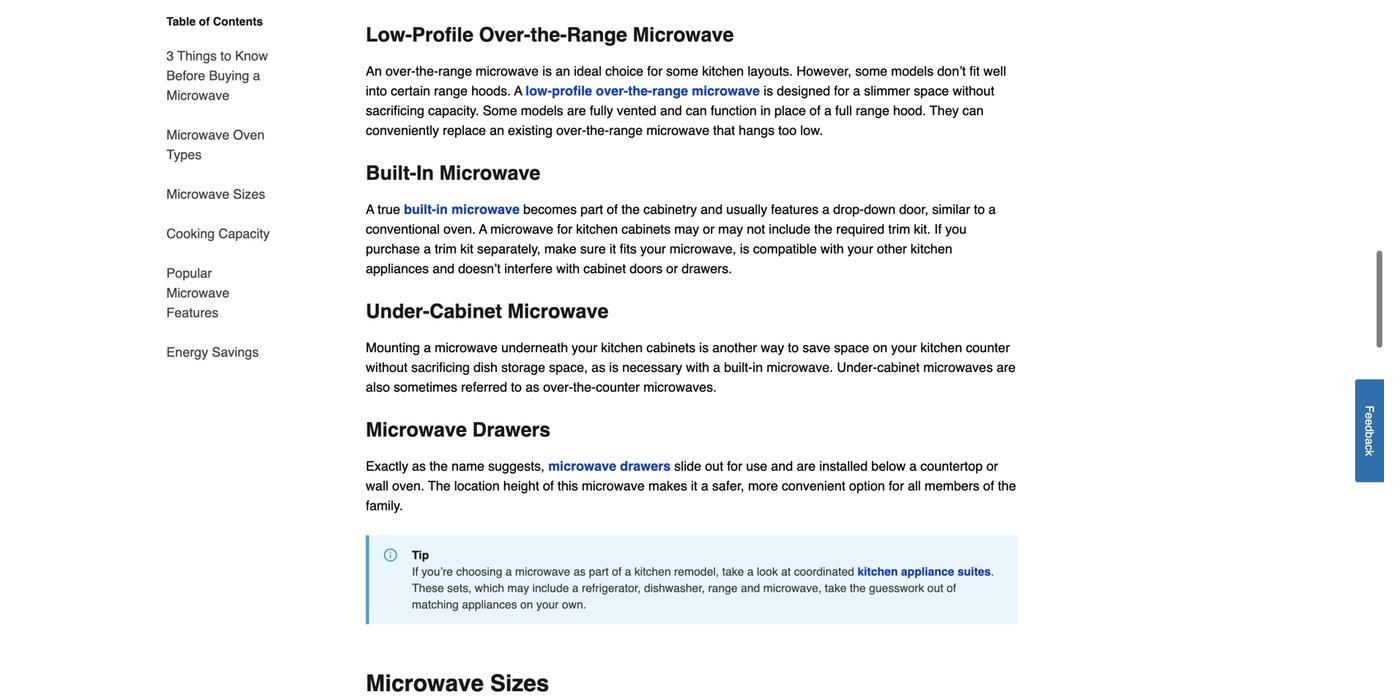 Task type: locate. For each thing, give the bounding box(es) containing it.
table
[[166, 15, 196, 28]]

0 horizontal spatial appliances
[[366, 261, 429, 276]]

take left look
[[722, 566, 744, 579]]

to inside becomes part of the cabinetry and usually features a drop-down door, similar to a conventional oven. a microwave for kitchen cabinets may or may not include the required trim kit. if you purchase a trim kit separately, make sure it fits your microwave, is compatible with your other kitchen appliances and doesn't interfere with cabinet doors or drawers.
[[974, 202, 985, 217]]

microwave sizes link
[[166, 175, 265, 214]]

can down an over-the-range microwave is an ideal choice for some kitchen layouts. however, some models don't fit well into certain range hoods. a
[[686, 103, 707, 118]]

under-
[[366, 300, 430, 323], [837, 360, 877, 375]]

0 vertical spatial sizes
[[233, 187, 265, 202]]

it inside becomes part of the cabinetry and usually features a drop-down door, similar to a conventional oven. a microwave for kitchen cabinets may or may not include the required trim kit. if you purchase a trim kit separately, make sure it fits your microwave, is compatible with your other kitchen appliances and doesn't interfere with cabinet doors or drawers.
[[610, 241, 616, 257]]

1 horizontal spatial are
[[797, 459, 816, 474]]

some
[[666, 63, 698, 79], [855, 63, 888, 79]]

microwave down matching
[[366, 671, 484, 697]]

1 vertical spatial space
[[834, 340, 869, 356]]

save
[[803, 340, 830, 356]]

kitchen up the dishwasher, on the bottom
[[634, 566, 671, 579]]

kitchen up 'function'
[[702, 63, 744, 79]]

1 vertical spatial in
[[436, 202, 448, 217]]

1 horizontal spatial models
[[891, 63, 934, 79]]

fits
[[620, 241, 637, 257]]

the- up the 'vented'
[[628, 83, 652, 98]]

an down some at the top of the page
[[490, 123, 504, 138]]

some up is designed for a slimmer space without sacrificing capacity. some models are fully vented and can function in place of a full range hood. they can conveniently replace an existing over-the-range microwave that hangs too low.
[[666, 63, 698, 79]]

2 horizontal spatial with
[[821, 241, 844, 257]]

0 horizontal spatial cabinet
[[583, 261, 626, 276]]

replace
[[443, 123, 486, 138]]

0 horizontal spatial on
[[520, 599, 533, 612]]

built- down another
[[724, 360, 753, 375]]

drawers
[[620, 459, 671, 474]]

popular
[[166, 266, 212, 281]]

for inside becomes part of the cabinetry and usually features a drop-down door, similar to a conventional oven. a microwave for kitchen cabinets may or may not include the required trim kit. if you purchase a trim kit separately, make sure it fits your microwave, is compatible with your other kitchen appliances and doesn't interfere with cabinet doors or drawers.
[[557, 222, 572, 237]]

cabinet
[[583, 261, 626, 276], [877, 360, 920, 375]]

for up low-profile over-the-range microwave link
[[647, 63, 663, 79]]

microwave sizes inside table of contents element
[[166, 187, 265, 202]]

your inside . these sets, which may include a refrigerator, dishwasher, range and microwave, take the guesswork out of matching appliances on your own.
[[536, 599, 559, 612]]

space up they
[[914, 83, 949, 98]]

place
[[774, 103, 806, 118]]

0 vertical spatial microwave sizes
[[166, 187, 265, 202]]

space inside is designed for a slimmer space without sacrificing capacity. some models are fully vented and can function in place of a full range hood. they can conveniently replace an existing over-the-range microwave that hangs too low.
[[914, 83, 949, 98]]

conventional
[[366, 222, 440, 237]]

low-
[[526, 83, 552, 98]]

vented
[[617, 103, 656, 118]]

certain
[[391, 83, 430, 98]]

0 horizontal spatial with
[[556, 261, 580, 276]]

may left the not
[[718, 222, 743, 237]]

a
[[514, 83, 522, 98], [366, 202, 374, 217], [479, 222, 487, 237]]

may down cabinetry
[[674, 222, 699, 237]]

3 things to know before buying a microwave
[[166, 48, 268, 103]]

over- down profile
[[556, 123, 586, 138]]

0 vertical spatial models
[[891, 63, 934, 79]]

1 vertical spatial are
[[997, 360, 1016, 375]]

0 vertical spatial without
[[953, 83, 994, 98]]

and down look
[[741, 582, 760, 595]]

without down fit
[[953, 83, 994, 98]]

you
[[945, 222, 967, 237]]

that
[[713, 123, 735, 138]]

0 vertical spatial appliances
[[366, 261, 429, 276]]

it
[[610, 241, 616, 257], [691, 479, 698, 494]]

1 vertical spatial or
[[666, 261, 678, 276]]

1 horizontal spatial out
[[927, 582, 943, 595]]

a inside becomes part of the cabinetry and usually features a drop-down door, similar to a conventional oven. a microwave for kitchen cabinets may or may not include the required trim kit. if you purchase a trim kit separately, make sure it fits your microwave, is compatible with your other kitchen appliances and doesn't interfere with cabinet doors or drawers.
[[479, 222, 487, 237]]

coordinated
[[794, 566, 854, 579]]

0 vertical spatial cabinet
[[583, 261, 626, 276]]

microwave, down at
[[763, 582, 822, 595]]

may right which
[[507, 582, 529, 595]]

part inside becomes part of the cabinetry and usually features a drop-down door, similar to a conventional oven. a microwave for kitchen cabinets may or may not include the required trim kit. if you purchase a trim kit separately, make sure it fits your microwave, is compatible with your other kitchen appliances and doesn't interfere with cabinet doors or drawers.
[[580, 202, 603, 217]]

0 vertical spatial take
[[722, 566, 744, 579]]

models up slimmer
[[891, 63, 934, 79]]

energy
[[166, 345, 208, 360]]

2 horizontal spatial may
[[718, 222, 743, 237]]

an up profile
[[556, 63, 570, 79]]

0 horizontal spatial models
[[521, 103, 563, 118]]

appliance
[[901, 566, 954, 579]]

microwave down before
[[166, 88, 229, 103]]

microwave inside microwave oven types
[[166, 127, 229, 143]]

the
[[428, 479, 451, 494]]

for inside is designed for a slimmer space without sacrificing capacity. some models are fully vented and can function in place of a full range hood. they can conveniently replace an existing over-the-range microwave that hangs too low.
[[834, 83, 849, 98]]

mounting a microwave underneath your kitchen cabinets is another way to save space on your kitchen counter without sacrificing dish storage space, as is necessary with a built-in microwave. under-cabinet microwaves are also sometimes referred to as over-the-counter microwaves.
[[366, 340, 1016, 395]]

if down tip
[[412, 566, 418, 579]]

appliances
[[366, 261, 429, 276], [462, 599, 517, 612]]

0 horizontal spatial it
[[610, 241, 616, 257]]

is left another
[[699, 340, 709, 356]]

a right the mounting at the left of the page
[[424, 340, 431, 356]]

1 vertical spatial built-
[[724, 360, 753, 375]]

the down coordinated
[[850, 582, 866, 595]]

make
[[544, 241, 577, 257]]

microwave, inside becomes part of the cabinetry and usually features a drop-down door, similar to a conventional oven. a microwave for kitchen cabinets may or may not include the required trim kit. if you purchase a trim kit separately, make sure it fits your microwave, is compatible with your other kitchen appliances and doesn't interfere with cabinet doors or drawers.
[[670, 241, 736, 257]]

microwave up hoods.
[[476, 63, 539, 79]]

appliances down which
[[462, 599, 517, 612]]

0 vertical spatial counter
[[966, 340, 1010, 356]]

under- right microwave.
[[837, 360, 877, 375]]

1 horizontal spatial under-
[[837, 360, 877, 375]]

the- up certain on the left
[[416, 63, 438, 79]]

the- down "fully" on the top left of the page
[[586, 123, 609, 138]]

1 vertical spatial on
[[520, 599, 533, 612]]

1 vertical spatial without
[[366, 360, 408, 375]]

out
[[705, 459, 723, 474], [927, 582, 943, 595]]

for up make
[[557, 222, 572, 237]]

1 horizontal spatial can
[[963, 103, 984, 118]]

1 horizontal spatial trim
[[888, 222, 910, 237]]

kit.
[[914, 222, 931, 237]]

0 vertical spatial in
[[761, 103, 771, 118]]

info image
[[384, 549, 397, 562]]

built-in microwave
[[366, 162, 541, 185]]

1 horizontal spatial appliances
[[462, 599, 517, 612]]

an
[[556, 63, 570, 79], [490, 123, 504, 138]]

with up the microwaves.
[[686, 360, 709, 375]]

microwave down microwave drawers link
[[582, 479, 645, 494]]

2 horizontal spatial a
[[514, 83, 522, 98]]

part
[[580, 202, 603, 217], [589, 566, 609, 579]]

1 vertical spatial under-
[[837, 360, 877, 375]]

2 some from the left
[[855, 63, 888, 79]]

microwave, up "drawers."
[[670, 241, 736, 257]]

0 horizontal spatial take
[[722, 566, 744, 579]]

suites
[[958, 566, 991, 579]]

purchase
[[366, 241, 420, 257]]

1 horizontal spatial take
[[825, 582, 847, 595]]

the- down space, at the bottom left
[[573, 380, 596, 395]]

option
[[849, 479, 885, 494]]

at
[[781, 566, 791, 579]]

microwave sizes
[[166, 187, 265, 202], [366, 671, 549, 697]]

1 horizontal spatial built-
[[724, 360, 753, 375]]

0 horizontal spatial without
[[366, 360, 408, 375]]

1 horizontal spatial with
[[686, 360, 709, 375]]

in
[[416, 162, 434, 185]]

with down make
[[556, 261, 580, 276]]

0 horizontal spatial include
[[532, 582, 569, 595]]

range down if you're choosing a microwave as part of a kitchen remodel, take a look at coordinated kitchen appliance suites
[[708, 582, 738, 595]]

microwave up types
[[166, 127, 229, 143]]

1 vertical spatial microwave,
[[763, 582, 822, 595]]

0 horizontal spatial sizes
[[233, 187, 265, 202]]

in down built-in microwave
[[436, 202, 448, 217]]

a
[[253, 68, 260, 83], [853, 83, 860, 98], [824, 103, 832, 118], [822, 202, 830, 217], [989, 202, 996, 217], [424, 241, 431, 257], [424, 340, 431, 356], [713, 360, 720, 375], [1363, 439, 1376, 445], [910, 459, 917, 474], [701, 479, 709, 494], [506, 566, 512, 579], [625, 566, 631, 579], [747, 566, 754, 579], [572, 582, 579, 595]]

convenient
[[782, 479, 846, 494]]

microwave up dish
[[435, 340, 498, 356]]

microwave,
[[670, 241, 736, 257], [763, 582, 822, 595]]

0 horizontal spatial if
[[412, 566, 418, 579]]

sizes
[[233, 187, 265, 202], [490, 671, 549, 697]]

for up full at the right top
[[834, 83, 849, 98]]

0 vertical spatial under-
[[366, 300, 430, 323]]

over-
[[386, 63, 416, 79], [596, 83, 628, 98], [556, 123, 586, 138], [543, 380, 573, 395]]

1 vertical spatial an
[[490, 123, 504, 138]]

it inside slide out for use and are installed below a countertop or wall oven. the location height of this microwave makes it a safer, more convenient option for all members of the family.
[[691, 479, 698, 494]]

kitchen inside an over-the-range microwave is an ideal choice for some kitchen layouts. however, some models don't fit well into certain range hoods. a
[[702, 63, 744, 79]]

0 vertical spatial or
[[703, 222, 715, 237]]

oven. down 'built-in microwave' link at the top left of page
[[444, 222, 476, 237]]

trim up the other
[[888, 222, 910, 237]]

true
[[378, 202, 400, 217]]

1 horizontal spatial include
[[769, 222, 811, 237]]

0 horizontal spatial oven.
[[392, 479, 424, 494]]

built- inside mounting a microwave underneath your kitchen cabinets is another way to save space on your kitchen counter without sacrificing dish storage space, as is necessary with a built-in microwave. under-cabinet microwaves are also sometimes referred to as over-the-counter microwaves.
[[724, 360, 753, 375]]

of up low.
[[810, 103, 821, 118]]

it left fits
[[610, 241, 616, 257]]

0 horizontal spatial trim
[[435, 241, 457, 257]]

the right members
[[998, 479, 1016, 494]]

microwave down the sometimes
[[366, 419, 467, 442]]

microwave up 'built-in microwave' link at the top left of page
[[439, 162, 541, 185]]

for left all
[[889, 479, 904, 494]]

trim
[[888, 222, 910, 237], [435, 241, 457, 257]]

0 horizontal spatial counter
[[596, 380, 640, 395]]

0 vertical spatial microwave,
[[670, 241, 736, 257]]

2 horizontal spatial are
[[997, 360, 1016, 375]]

doors
[[630, 261, 663, 276]]

d
[[1363, 426, 1376, 432]]

0 vertical spatial on
[[873, 340, 888, 356]]

of down appliance
[[947, 582, 956, 595]]

1 horizontal spatial counter
[[966, 340, 1010, 356]]

0 horizontal spatial microwave sizes
[[166, 187, 265, 202]]

1 vertical spatial it
[[691, 479, 698, 494]]

way
[[761, 340, 784, 356]]

0 vertical spatial a
[[514, 83, 522, 98]]

0 horizontal spatial some
[[666, 63, 698, 79]]

0 horizontal spatial microwave,
[[670, 241, 736, 257]]

1 vertical spatial microwave sizes
[[366, 671, 549, 697]]

for inside an over-the-range microwave is an ideal choice for some kitchen layouts. however, some models don't fit well into certain range hoods. a
[[647, 63, 663, 79]]

2 can from the left
[[963, 103, 984, 118]]

oven
[[233, 127, 265, 143]]

oven. inside slide out for use and are installed below a countertop or wall oven. the location height of this microwave makes it a safer, more convenient option for all members of the family.
[[392, 479, 424, 494]]

and inside slide out for use and are installed below a countertop or wall oven. the location height of this microwave makes it a safer, more convenient option for all members of the family.
[[771, 459, 793, 474]]

compatible
[[753, 241, 817, 257]]

sacrificing up conveniently
[[366, 103, 424, 118]]

1 horizontal spatial some
[[855, 63, 888, 79]]

a up refrigerator,
[[625, 566, 631, 579]]

1 horizontal spatial microwave sizes
[[366, 671, 549, 697]]

1 horizontal spatial or
[[703, 222, 715, 237]]

sizes inside table of contents element
[[233, 187, 265, 202]]

1 some from the left
[[666, 63, 698, 79]]

1 vertical spatial out
[[927, 582, 943, 595]]

out inside . these sets, which may include a refrigerator, dishwasher, range and microwave, take the guesswork out of matching appliances on your own.
[[927, 582, 943, 595]]

built-
[[404, 202, 436, 217], [724, 360, 753, 375]]

2 vertical spatial in
[[753, 360, 763, 375]]

cabinets
[[622, 222, 671, 237], [646, 340, 696, 356]]

the- inside mounting a microwave underneath your kitchen cabinets is another way to save space on your kitchen counter without sacrificing dish storage space, as is necessary with a built-in microwave. under-cabinet microwaves are also sometimes referred to as over-the-counter microwaves.
[[573, 380, 596, 395]]

0 horizontal spatial out
[[705, 459, 723, 474]]

over- inside is designed for a slimmer space without sacrificing capacity. some models are fully vented and can function in place of a full range hood. they can conveniently replace an existing over-the-range microwave that hangs too low.
[[556, 123, 586, 138]]

0 horizontal spatial or
[[666, 261, 678, 276]]

part up sure in the left of the page
[[580, 202, 603, 217]]

2 vertical spatial or
[[987, 459, 998, 474]]

they
[[930, 103, 959, 118]]

for up safer,
[[727, 459, 742, 474]]

0 vertical spatial part
[[580, 202, 603, 217]]

or
[[703, 222, 715, 237], [666, 261, 678, 276], [987, 459, 998, 474]]

oven. inside becomes part of the cabinetry and usually features a drop-down door, similar to a conventional oven. a microwave for kitchen cabinets may or may not include the required trim kit. if you purchase a trim kit separately, make sure it fits your microwave, is compatible with your other kitchen appliances and doesn't interfere with cabinet doors or drawers.
[[444, 222, 476, 237]]

1 horizontal spatial oven.
[[444, 222, 476, 237]]

designed
[[777, 83, 830, 98]]

0 vertical spatial an
[[556, 63, 570, 79]]

sacrificing up the sometimes
[[411, 360, 470, 375]]

profile
[[552, 83, 592, 98]]

0 vertical spatial if
[[934, 222, 942, 237]]

hood.
[[893, 103, 926, 118]]

microwave up 'function'
[[692, 83, 760, 98]]

0 horizontal spatial are
[[567, 103, 586, 118]]

1 horizontal spatial cabinet
[[877, 360, 920, 375]]

e up d
[[1363, 413, 1376, 420]]

cabinets up fits
[[622, 222, 671, 237]]

below
[[871, 459, 906, 474]]

space right save
[[834, 340, 869, 356]]

models
[[891, 63, 934, 79], [521, 103, 563, 118]]

countertop
[[921, 459, 983, 474]]

0 horizontal spatial an
[[490, 123, 504, 138]]

0 vertical spatial built-
[[404, 202, 436, 217]]

a left low- at top
[[514, 83, 522, 98]]

is inside is designed for a slimmer space without sacrificing capacity. some models are fully vented and can function in place of a full range hood. they can conveniently replace an existing over-the-range microwave that hangs too low.
[[764, 83, 773, 98]]

2 vertical spatial with
[[686, 360, 709, 375]]

take inside . these sets, which may include a refrigerator, dishwasher, range and microwave, take the guesswork out of matching appliances on your own.
[[825, 582, 847, 595]]

separately,
[[477, 241, 541, 257]]

on left own.
[[520, 599, 533, 612]]

2 vertical spatial are
[[797, 459, 816, 474]]

of inside becomes part of the cabinetry and usually features a drop-down door, similar to a conventional oven. a microwave for kitchen cabinets may or may not include the required trim kit. if you purchase a trim kit separately, make sure it fits your microwave, is compatible with your other kitchen appliances and doesn't interfere with cabinet doors or drawers.
[[607, 202, 618, 217]]

if right kit.
[[934, 222, 942, 237]]

1 vertical spatial sacrificing
[[411, 360, 470, 375]]

the up the the
[[430, 459, 448, 474]]

1 horizontal spatial a
[[479, 222, 487, 237]]

can right they
[[963, 103, 984, 118]]

and down an over-the-range microwave is an ideal choice for some kitchen layouts. however, some models don't fit well into certain range hoods. a
[[660, 103, 682, 118]]

are inside is designed for a slimmer space without sacrificing capacity. some models are fully vented and can function in place of a full range hood. they can conveniently replace an existing over-the-range microwave that hangs too low.
[[567, 103, 586, 118]]

is inside an over-the-range microwave is an ideal choice for some kitchen layouts. however, some models don't fit well into certain range hoods. a
[[542, 63, 552, 79]]

your
[[640, 241, 666, 257], [848, 241, 873, 257], [572, 340, 597, 356], [891, 340, 917, 356], [536, 599, 559, 612]]

1 horizontal spatial space
[[914, 83, 949, 98]]

0 vertical spatial with
[[821, 241, 844, 257]]

0 horizontal spatial can
[[686, 103, 707, 118]]

a up k
[[1363, 439, 1376, 445]]

drop-
[[833, 202, 864, 217]]

with down "required"
[[821, 241, 844, 257]]

matching
[[412, 599, 459, 612]]

1 horizontal spatial if
[[934, 222, 942, 237]]

0 horizontal spatial may
[[507, 582, 529, 595]]

drawers
[[472, 419, 550, 442]]

and right use
[[771, 459, 793, 474]]

hangs
[[739, 123, 775, 138]]

microwave down the 'vented'
[[646, 123, 709, 138]]

a inside 'f e e d b a c k' button
[[1363, 439, 1376, 445]]

remodel,
[[674, 566, 719, 579]]

microwave up this
[[548, 459, 616, 474]]

are up convenient at right bottom
[[797, 459, 816, 474]]

choice
[[605, 63, 644, 79]]

low-
[[366, 23, 412, 46]]

include inside . these sets, which may include a refrigerator, dishwasher, range and microwave, take the guesswork out of matching appliances on your own.
[[532, 582, 569, 595]]

space inside mounting a microwave underneath your kitchen cabinets is another way to save space on your kitchen counter without sacrificing dish storage space, as is necessary with a built-in microwave. under-cabinet microwaves are also sometimes referred to as over-the-counter microwaves.
[[834, 340, 869, 356]]

microwave sizes up cooking capacity
[[166, 187, 265, 202]]

layouts.
[[748, 63, 793, 79]]

1 vertical spatial oven.
[[392, 479, 424, 494]]

features
[[166, 305, 218, 321]]

of inside . these sets, which may include a refrigerator, dishwasher, range and microwave, take the guesswork out of matching appliances on your own.
[[947, 582, 956, 595]]

microwave oven types link
[[166, 115, 270, 175]]

0 vertical spatial it
[[610, 241, 616, 257]]

range
[[438, 63, 472, 79], [434, 83, 468, 98], [652, 83, 688, 98], [856, 103, 890, 118], [609, 123, 643, 138], [708, 582, 738, 595]]

sacrificing inside mounting a microwave underneath your kitchen cabinets is another way to save space on your kitchen counter without sacrificing dish storage space, as is necessary with a built-in microwave. under-cabinet microwaves are also sometimes referred to as over-the-counter microwaves.
[[411, 360, 470, 375]]

microwave oven types
[[166, 127, 265, 162]]

k
[[1363, 451, 1376, 457]]

1 horizontal spatial without
[[953, 83, 994, 98]]

include up compatible at the top right of the page
[[769, 222, 811, 237]]

counter down necessary at the left bottom of page
[[596, 380, 640, 395]]

an inside an over-the-range microwave is an ideal choice for some kitchen layouts. however, some models don't fit well into certain range hoods. a
[[556, 63, 570, 79]]

of left cabinetry
[[607, 202, 618, 217]]

slide out for use and are installed below a countertop or wall oven. the location height of this microwave makes it a safer, more convenient option for all members of the family.
[[366, 459, 1016, 514]]

microwave inside slide out for use and are installed below a countertop or wall oven. the location height of this microwave makes it a safer, more convenient option for all members of the family.
[[582, 479, 645, 494]]

an
[[366, 63, 382, 79]]

and
[[660, 103, 682, 118], [701, 202, 723, 217], [433, 261, 455, 276], [771, 459, 793, 474], [741, 582, 760, 595]]

1 horizontal spatial an
[[556, 63, 570, 79]]

0 vertical spatial oven.
[[444, 222, 476, 237]]

members
[[925, 479, 980, 494]]

0 vertical spatial space
[[914, 83, 949, 98]]

space
[[914, 83, 949, 98], [834, 340, 869, 356]]

range down the 'vented'
[[609, 123, 643, 138]]

1 vertical spatial trim
[[435, 241, 457, 257]]

on
[[873, 340, 888, 356], [520, 599, 533, 612]]

0 vertical spatial cabinets
[[622, 222, 671, 237]]

0 vertical spatial sacrificing
[[366, 103, 424, 118]]

1 vertical spatial models
[[521, 103, 563, 118]]

some up slimmer
[[855, 63, 888, 79]]

trim left kit
[[435, 241, 457, 257]]

are down profile
[[567, 103, 586, 118]]



Task type: vqa. For each thing, say whether or not it's contained in the screenshot.
Your ZIP code helps us provide the most accurate delivery information.
no



Task type: describe. For each thing, give the bounding box(es) containing it.
and inside . these sets, which may include a refrigerator, dishwasher, range and microwave, take the guesswork out of matching appliances on your own.
[[741, 582, 760, 595]]

name
[[452, 459, 485, 474]]

models inside is designed for a slimmer space without sacrificing capacity. some models are fully vented and can function in place of a full range hood. they can conveniently replace an existing over-the-range microwave that hangs too low.
[[521, 103, 563, 118]]

all
[[908, 479, 921, 494]]

microwave up an over-the-range microwave is an ideal choice for some kitchen layouts. however, some models don't fit well into certain range hoods. a
[[633, 23, 734, 46]]

range
[[567, 23, 627, 46]]

look
[[757, 566, 778, 579]]

not
[[747, 222, 765, 237]]

without inside mounting a microwave underneath your kitchen cabinets is another way to save space on your kitchen counter without sacrificing dish storage space, as is necessary with a built-in microwave. under-cabinet microwaves are also sometimes referred to as over-the-counter microwaves.
[[366, 360, 408, 375]]

kitchen down kit.
[[911, 241, 952, 257]]

microwave inside becomes part of the cabinetry and usually features a drop-down door, similar to a conventional oven. a microwave for kitchen cabinets may or may not include the required trim kit. if you purchase a trim kit separately, make sure it fits your microwave, is compatible with your other kitchen appliances and doesn't interfere with cabinet doors or drawers.
[[490, 222, 553, 237]]

a left drop-
[[822, 202, 830, 217]]

cabinet
[[430, 300, 502, 323]]

over- inside an over-the-range microwave is an ideal choice for some kitchen layouts. however, some models don't fit well into certain range hoods. a
[[386, 63, 416, 79]]

buying
[[209, 68, 249, 83]]

range down slimmer
[[856, 103, 890, 118]]

cabinetry
[[644, 202, 697, 217]]

drawers.
[[682, 261, 732, 276]]

kitchen appliance suites link
[[858, 566, 991, 579]]

are inside slide out for use and are installed below a countertop or wall oven. the location height of this microwave makes it a safer, more convenient option for all members of the family.
[[797, 459, 816, 474]]

safer,
[[712, 479, 744, 494]]

sometimes
[[394, 380, 457, 395]]

of left this
[[543, 479, 554, 494]]

full
[[835, 103, 852, 118]]

to inside 3 things to know before buying a microwave
[[220, 48, 231, 63]]

a left look
[[747, 566, 754, 579]]

a up all
[[910, 459, 917, 474]]

under- inside mounting a microwave underneath your kitchen cabinets is another way to save space on your kitchen counter without sacrificing dish storage space, as is necessary with a built-in microwave. under-cabinet microwaves are also sometimes referred to as over-the-counter microwaves.
[[837, 360, 877, 375]]

a down conventional at the top of the page
[[424, 241, 431, 257]]

savings
[[212, 345, 259, 360]]

1 vertical spatial with
[[556, 261, 580, 276]]

and left doesn't
[[433, 261, 455, 276]]

exactly as the name suggests, microwave drawers
[[366, 459, 671, 474]]

out inside slide out for use and are installed below a countertop or wall oven. the location height of this microwave makes it a safer, more convenient option for all members of the family.
[[705, 459, 723, 474]]

is inside becomes part of the cabinetry and usually features a drop-down door, similar to a conventional oven. a microwave for kitchen cabinets may or may not include the required trim kit. if you purchase a trim kit separately, make sure it fits your microwave, is compatible with your other kitchen appliances and doesn't interfere with cabinet doors or drawers.
[[740, 241, 749, 257]]

microwave up features
[[166, 285, 229, 301]]

1 horizontal spatial may
[[674, 222, 699, 237]]

range up 'capacity.'
[[434, 83, 468, 98]]

refrigerator,
[[582, 582, 641, 595]]

a left full at the right top
[[824, 103, 832, 118]]

sets,
[[447, 582, 472, 595]]

1 vertical spatial if
[[412, 566, 418, 579]]

range inside . these sets, which may include a refrigerator, dishwasher, range and microwave, take the guesswork out of matching appliances on your own.
[[708, 582, 738, 595]]

before
[[166, 68, 205, 83]]

dishwasher,
[[644, 582, 705, 595]]

appliances inside becomes part of the cabinetry and usually features a drop-down door, similar to a conventional oven. a microwave for kitchen cabinets may or may not include the required trim kit. if you purchase a trim kit separately, make sure it fits your microwave, is compatible with your other kitchen appliances and doesn't interfere with cabinet doors or drawers.
[[366, 261, 429, 276]]

the- up low- at top
[[531, 23, 567, 46]]

kitchen up microwaves
[[921, 340, 962, 356]]

another
[[712, 340, 757, 356]]

sacrificing inside is designed for a slimmer space without sacrificing capacity. some models are fully vented and can function in place of a full range hood. they can conveniently replace an existing over-the-range microwave that hangs too low.
[[366, 103, 424, 118]]

built-in microwave link
[[404, 202, 520, 217]]

makes
[[648, 479, 687, 494]]

capacity
[[218, 226, 270, 241]]

well
[[984, 63, 1006, 79]]

cabinet inside mounting a microwave underneath your kitchen cabinets is another way to save space on your kitchen counter without sacrificing dish storage space, as is necessary with a built-in microwave. under-cabinet microwaves are also sometimes referred to as over-the-counter microwaves.
[[877, 360, 920, 375]]

include inside becomes part of the cabinetry and usually features a drop-down door, similar to a conventional oven. a microwave for kitchen cabinets may or may not include the required trim kit. if you purchase a trim kit separately, make sure it fits your microwave, is compatible with your other kitchen appliances and doesn't interfere with cabinet doors or drawers.
[[769, 222, 811, 237]]

range up the 'vented'
[[652, 83, 688, 98]]

1 vertical spatial part
[[589, 566, 609, 579]]

as up own.
[[574, 566, 586, 579]]

the- inside is designed for a slimmer space without sacrificing capacity. some models are fully vented and can function in place of a full range hood. they can conveniently replace an existing over-the-range microwave that hangs too low.
[[586, 123, 609, 138]]

microwave inside an over-the-range microwave is an ideal choice for some kitchen layouts. however, some models don't fit well into certain range hoods. a
[[476, 63, 539, 79]]

in inside mounting a microwave underneath your kitchen cabinets is another way to save space on your kitchen counter without sacrificing dish storage space, as is necessary with a built-in microwave. under-cabinet microwaves are also sometimes referred to as over-the-counter microwaves.
[[753, 360, 763, 375]]

over- up "fully" on the top left of the page
[[596, 83, 628, 98]]

microwave up underneath on the left of the page
[[508, 300, 609, 323]]

a inside an over-the-range microwave is an ideal choice for some kitchen layouts. however, some models don't fit well into certain range hoods. a
[[514, 83, 522, 98]]

over-
[[479, 23, 531, 46]]

more
[[748, 479, 778, 494]]

which
[[475, 582, 504, 595]]

with inside mounting a microwave underneath your kitchen cabinets is another way to save space on your kitchen counter without sacrificing dish storage space, as is necessary with a built-in microwave. under-cabinet microwaves are also sometimes referred to as over-the-counter microwaves.
[[686, 360, 709, 375]]

microwave inside mounting a microwave underneath your kitchen cabinets is another way to save space on your kitchen counter without sacrificing dish storage space, as is necessary with a built-in microwave. under-cabinet microwaves are also sometimes referred to as over-the-counter microwaves.
[[435, 340, 498, 356]]

1 can from the left
[[686, 103, 707, 118]]

table of contents
[[166, 15, 263, 28]]

kit
[[460, 241, 474, 257]]

of up refrigerator,
[[612, 566, 622, 579]]

the inside slide out for use and are installed below a countertop or wall oven. the location height of this microwave makes it a safer, more convenient option for all members of the family.
[[998, 479, 1016, 494]]

0 horizontal spatial under-
[[366, 300, 430, 323]]

cooking
[[166, 226, 215, 241]]

of right table
[[199, 15, 210, 28]]

features
[[771, 202, 819, 217]]

kitchen up necessary at the left bottom of page
[[601, 340, 643, 356]]

also
[[366, 380, 390, 395]]

1 horizontal spatial sizes
[[490, 671, 549, 697]]

kitchen up the guesswork
[[858, 566, 898, 579]]

table of contents element
[[147, 13, 270, 363]]

3
[[166, 48, 174, 63]]

becomes part of the cabinetry and usually features a drop-down door, similar to a conventional oven. a microwave for kitchen cabinets may or may not include the required trim kit. if you purchase a trim kit separately, make sure it fits your microwave, is compatible with your other kitchen appliances and doesn't interfere with cabinet doors or drawers.
[[366, 202, 996, 276]]

a left slimmer
[[853, 83, 860, 98]]

on inside . these sets, which may include a refrigerator, dishwasher, range and microwave, take the guesswork out of matching appliances on your own.
[[520, 599, 533, 612]]

however,
[[797, 63, 852, 79]]

the- inside an over-the-range microwave is an ideal choice for some kitchen layouts. however, some models don't fit well into certain range hoods. a
[[416, 63, 438, 79]]

capacity.
[[428, 103, 479, 118]]

a right choosing
[[506, 566, 512, 579]]

f e e d b a c k
[[1363, 406, 1376, 457]]

a right similar
[[989, 202, 996, 217]]

contents
[[213, 15, 263, 28]]

may inside . these sets, which may include a refrigerator, dishwasher, range and microwave, take the guesswork out of matching appliances on your own.
[[507, 582, 529, 595]]

on inside mounting a microwave underneath your kitchen cabinets is another way to save space on your kitchen counter without sacrificing dish storage space, as is necessary with a built-in microwave. under-cabinet microwaves are also sometimes referred to as over-the-counter microwaves.
[[873, 340, 888, 356]]

2 e from the top
[[1363, 420, 1376, 426]]

to down storage
[[511, 380, 522, 395]]

microwave, inside . these sets, which may include a refrigerator, dishwasher, range and microwave, take the guesswork out of matching appliances on your own.
[[763, 582, 822, 595]]

the left cabinetry
[[622, 202, 640, 217]]

height
[[503, 479, 539, 494]]

microwaves
[[923, 360, 993, 375]]

the inside . these sets, which may include a refrigerator, dishwasher, range and microwave, take the guesswork out of matching appliances on your own.
[[850, 582, 866, 595]]

c
[[1363, 445, 1376, 451]]

suggests,
[[488, 459, 545, 474]]

and left usually
[[701, 202, 723, 217]]

cabinet inside becomes part of the cabinetry and usually features a drop-down door, similar to a conventional oven. a microwave for kitchen cabinets may or may not include the required trim kit. if you purchase a trim kit separately, make sure it fits your microwave, is compatible with your other kitchen appliances and doesn't interfere with cabinet doors or drawers.
[[583, 261, 626, 276]]

of inside is designed for a slimmer space without sacrificing capacity. some models are fully vented and can function in place of a full range hood. they can conveniently replace an existing over-the-range microwave that hangs too low.
[[810, 103, 821, 118]]

popular microwave features link
[[166, 254, 270, 333]]

models inside an over-the-range microwave is an ideal choice for some kitchen layouts. however, some models don't fit well into certain range hoods. a
[[891, 63, 934, 79]]

or inside slide out for use and are installed below a countertop or wall oven. the location height of this microwave makes it a safer, more convenient option for all members of the family.
[[987, 459, 998, 474]]

1 vertical spatial a
[[366, 202, 374, 217]]

a inside . these sets, which may include a refrigerator, dishwasher, range and microwave, take the guesswork out of matching appliances on your own.
[[572, 582, 579, 595]]

conveniently
[[366, 123, 439, 138]]

and inside is designed for a slimmer space without sacrificing capacity. some models are fully vented and can function in place of a full range hood. they can conveniently replace an existing over-the-range microwave that hangs too low.
[[660, 103, 682, 118]]

don't
[[937, 63, 966, 79]]

1 vertical spatial counter
[[596, 380, 640, 395]]

sure
[[580, 241, 606, 257]]

.
[[991, 566, 994, 579]]

low-profile over-the-range microwave
[[366, 23, 734, 46]]

some
[[483, 103, 517, 118]]

microwave inside is designed for a slimmer space without sacrificing capacity. some models are fully vented and can function in place of a full range hood. they can conveniently replace an existing over-the-range microwave that hangs too low.
[[646, 123, 709, 138]]

microwave.
[[767, 360, 833, 375]]

as right exactly
[[412, 459, 426, 474]]

these
[[412, 582, 444, 595]]

cabinets inside becomes part of the cabinetry and usually features a drop-down door, similar to a conventional oven. a microwave for kitchen cabinets may or may not include the required trim kit. if you purchase a trim kit separately, make sure it fits your microwave, is compatible with your other kitchen appliances and doesn't interfere with cabinet doors or drawers.
[[622, 222, 671, 237]]

in inside is designed for a slimmer space without sacrificing capacity. some models are fully vented and can function in place of a full range hood. they can conveniently replace an existing over-the-range microwave that hangs too low.
[[761, 103, 771, 118]]

the down features
[[814, 222, 833, 237]]

over- inside mounting a microwave underneath your kitchen cabinets is another way to save space on your kitchen counter without sacrificing dish storage space, as is necessary with a built-in microwave. under-cabinet microwaves are also sometimes referred to as over-the-counter microwaves.
[[543, 380, 573, 395]]

1 e from the top
[[1363, 413, 1376, 420]]

down
[[864, 202, 896, 217]]

doesn't
[[458, 261, 501, 276]]

tip
[[412, 549, 429, 562]]

a inside 3 things to know before buying a microwave
[[253, 68, 260, 83]]

a left safer,
[[701, 479, 709, 494]]

an inside is designed for a slimmer space without sacrificing capacity. some models are fully vented and can function in place of a full range hood. they can conveniently replace an existing over-the-range microwave that hangs too low.
[[490, 123, 504, 138]]

use
[[746, 459, 767, 474]]

range down 'profile'
[[438, 63, 472, 79]]

microwave up own.
[[515, 566, 570, 579]]

things
[[177, 48, 217, 63]]

family.
[[366, 498, 403, 514]]

is left necessary at the left bottom of page
[[609, 360, 619, 375]]

cabinets inside mounting a microwave underneath your kitchen cabinets is another way to save space on your kitchen counter without sacrificing dish storage space, as is necessary with a built-in microwave. under-cabinet microwaves are also sometimes referred to as over-the-counter microwaves.
[[646, 340, 696, 356]]

microwaves.
[[644, 380, 717, 395]]

if inside becomes part of the cabinetry and usually features a drop-down door, similar to a conventional oven. a microwave for kitchen cabinets may or may not include the required trim kit. if you purchase a trim kit separately, make sure it fits your microwave, is compatible with your other kitchen appliances and doesn't interfere with cabinet doors or drawers.
[[934, 222, 942, 237]]

function
[[711, 103, 757, 118]]

microwave up cooking
[[166, 187, 229, 202]]

other
[[877, 241, 907, 257]]

as down storage
[[526, 380, 539, 395]]

a true built-in microwave
[[366, 202, 520, 217]]

to up microwave.
[[788, 340, 799, 356]]

microwave drawers link
[[548, 459, 671, 474]]

appliances inside . these sets, which may include a refrigerator, dishwasher, range and microwave, take the guesswork out of matching appliances on your own.
[[462, 599, 517, 612]]

without inside is designed for a slimmer space without sacrificing capacity. some models are fully vented and can function in place of a full range hood. they can conveniently replace an existing over-the-range microwave that hangs too low.
[[953, 83, 994, 98]]

kitchen up sure in the left of the page
[[576, 222, 618, 237]]

0 horizontal spatial built-
[[404, 202, 436, 217]]

too
[[778, 123, 797, 138]]

cooking capacity link
[[166, 214, 270, 254]]

low-profile over-the-range microwave
[[526, 83, 760, 98]]

0 vertical spatial trim
[[888, 222, 910, 237]]

space,
[[549, 360, 588, 375]]

of right members
[[983, 479, 994, 494]]

microwave drawers
[[366, 419, 550, 442]]

as right space, at the bottom left
[[592, 360, 605, 375]]

necessary
[[622, 360, 682, 375]]

are inside mounting a microwave underneath your kitchen cabinets is another way to save space on your kitchen counter without sacrificing dish storage space, as is necessary with a built-in microwave. under-cabinet microwaves are also sometimes referred to as over-the-counter microwaves.
[[997, 360, 1016, 375]]

mounting
[[366, 340, 420, 356]]

own.
[[562, 599, 586, 612]]

this
[[558, 479, 578, 494]]

microwave inside 3 things to know before buying a microwave
[[166, 88, 229, 103]]

a down another
[[713, 360, 720, 375]]

microwave up kit
[[452, 202, 520, 217]]

becomes
[[523, 202, 577, 217]]



